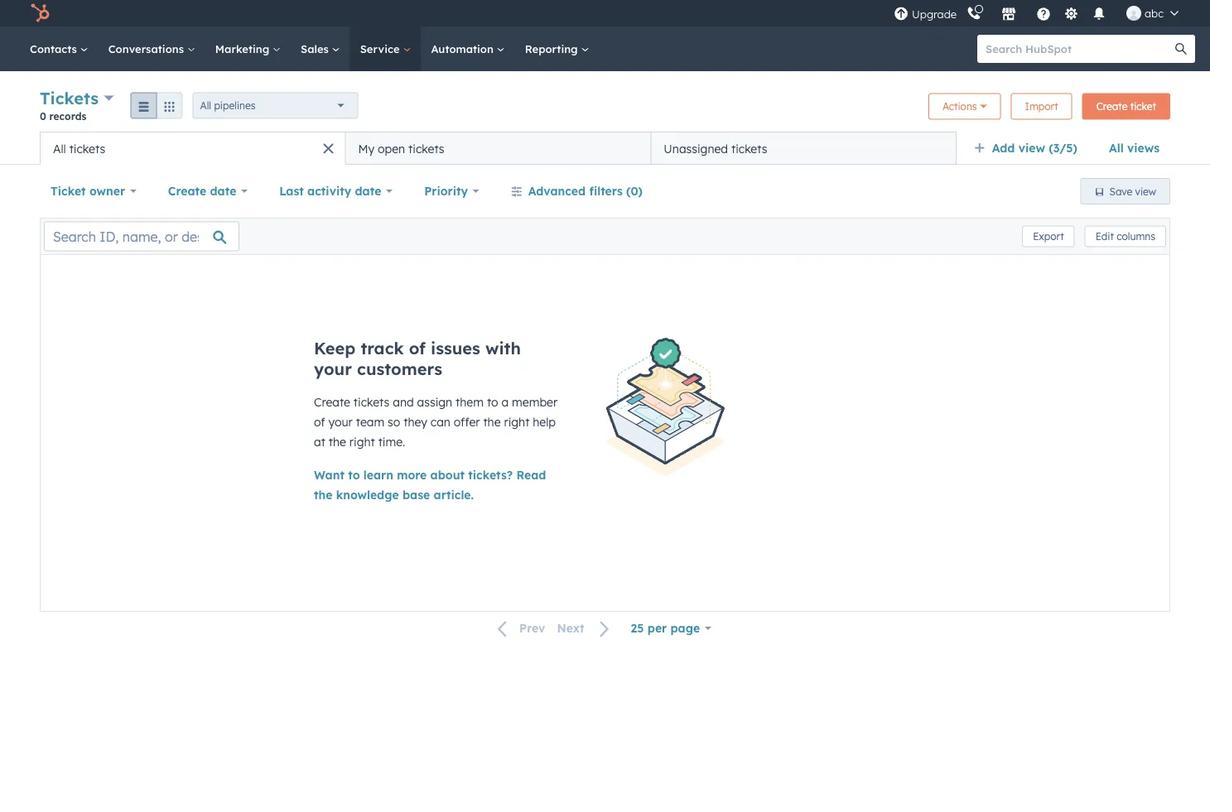 Task type: locate. For each thing, give the bounding box(es) containing it.
read
[[516, 468, 546, 482]]

of
[[409, 338, 426, 359], [314, 415, 325, 429]]

gary orlando image
[[1126, 6, 1141, 21]]

tickets for create tickets and assign them to a member of your team so they can offer the right help at the right time.
[[354, 395, 390, 410]]

1 vertical spatial your
[[328, 415, 353, 429]]

advanced
[[528, 184, 586, 198]]

of inside keep track of issues with your customers
[[409, 338, 426, 359]]

1 date from the left
[[210, 184, 236, 198]]

the down want
[[314, 488, 332, 502]]

activity
[[307, 184, 351, 198]]

all left pipelines
[[200, 99, 211, 112]]

to left the a
[[487, 395, 498, 410]]

actions button
[[928, 93, 1001, 120]]

all left 'views'
[[1109, 141, 1124, 155]]

page
[[670, 621, 700, 636]]

0 records
[[40, 110, 86, 122]]

them
[[456, 395, 484, 410]]

tickets
[[69, 141, 105, 156], [408, 141, 444, 156], [731, 141, 767, 156], [354, 395, 390, 410]]

1 horizontal spatial create
[[314, 395, 350, 410]]

tickets up team
[[354, 395, 390, 410]]

create up at
[[314, 395, 350, 410]]

1 horizontal spatial date
[[355, 184, 381, 198]]

view right the save
[[1135, 185, 1156, 198]]

create inside popup button
[[168, 184, 206, 198]]

conversations link
[[98, 27, 205, 71]]

1 vertical spatial of
[[314, 415, 325, 429]]

last activity date
[[279, 184, 381, 198]]

to
[[487, 395, 498, 410], [348, 468, 360, 482]]

0 vertical spatial to
[[487, 395, 498, 410]]

to up knowledge
[[348, 468, 360, 482]]

create down the all tickets button
[[168, 184, 206, 198]]

edit columns button
[[1085, 226, 1166, 247]]

2 date from the left
[[355, 184, 381, 198]]

right down the a
[[504, 415, 530, 429]]

0 horizontal spatial of
[[314, 415, 325, 429]]

the right offer on the left of the page
[[483, 415, 501, 429]]

ticket
[[51, 184, 86, 198]]

0 vertical spatial your
[[314, 359, 352, 379]]

the inside the want to learn more about tickets? read the knowledge base article.
[[314, 488, 332, 502]]

pagination navigation
[[488, 618, 620, 640]]

the
[[483, 415, 501, 429], [329, 435, 346, 449], [314, 488, 332, 502]]

(3/5)
[[1049, 141, 1077, 155]]

learn
[[363, 468, 393, 482]]

your
[[314, 359, 352, 379], [328, 415, 353, 429]]

create left "ticket"
[[1096, 100, 1128, 113]]

create
[[1096, 100, 1128, 113], [168, 184, 206, 198], [314, 395, 350, 410]]

view inside button
[[1135, 185, 1156, 198]]

help button
[[1030, 0, 1058, 27]]

marketing link
[[205, 27, 291, 71]]

your left track
[[314, 359, 352, 379]]

create date button
[[157, 175, 259, 208]]

0 vertical spatial view
[[1018, 141, 1045, 155]]

date
[[210, 184, 236, 198], [355, 184, 381, 198]]

unassigned tickets button
[[651, 132, 956, 165]]

right
[[504, 415, 530, 429], [349, 435, 375, 449]]

to inside the want to learn more about tickets? read the knowledge base article.
[[348, 468, 360, 482]]

1 vertical spatial to
[[348, 468, 360, 482]]

unassigned tickets
[[664, 141, 767, 156]]

at
[[314, 435, 325, 449]]

article.
[[434, 488, 474, 502]]

a
[[501, 395, 509, 410]]

marketplaces image
[[1001, 7, 1016, 22]]

track
[[361, 338, 404, 359]]

hubspot link
[[20, 3, 62, 23]]

settings image
[[1064, 7, 1079, 22]]

1 horizontal spatial all
[[200, 99, 211, 112]]

1 horizontal spatial of
[[409, 338, 426, 359]]

search image
[[1175, 43, 1187, 55]]

my open tickets button
[[345, 132, 651, 165]]

2 horizontal spatial all
[[1109, 141, 1124, 155]]

0 horizontal spatial all
[[53, 141, 66, 156]]

my open tickets
[[358, 141, 444, 156]]

edit columns
[[1095, 230, 1155, 243]]

next
[[557, 621, 584, 636]]

2 vertical spatial the
[[314, 488, 332, 502]]

right down team
[[349, 435, 375, 449]]

tickets for unassigned tickets
[[731, 141, 767, 156]]

all down 0 records
[[53, 141, 66, 156]]

import
[[1025, 100, 1058, 113]]

0 horizontal spatial right
[[349, 435, 375, 449]]

group
[[130, 92, 183, 119]]

all inside popup button
[[200, 99, 211, 112]]

view right add
[[1018, 141, 1045, 155]]

your inside create tickets and assign them to a member of your team so they can offer the right help at the right time.
[[328, 415, 353, 429]]

tickets down records
[[69, 141, 105, 156]]

group inside tickets banner
[[130, 92, 183, 119]]

1 vertical spatial create
[[168, 184, 206, 198]]

0 vertical spatial right
[[504, 415, 530, 429]]

knowledge
[[336, 488, 399, 502]]

marketing
[[215, 42, 273, 55]]

date right the activity at top
[[355, 184, 381, 198]]

date down the all tickets button
[[210, 184, 236, 198]]

25 per page button
[[620, 612, 722, 645]]

view inside popup button
[[1018, 141, 1045, 155]]

so
[[388, 415, 400, 429]]

your inside keep track of issues with your customers
[[314, 359, 352, 379]]

import button
[[1011, 93, 1072, 120]]

abc button
[[1116, 0, 1188, 27]]

menu
[[892, 0, 1190, 27]]

owner
[[89, 184, 125, 198]]

tickets inside create tickets and assign them to a member of your team so they can offer the right help at the right time.
[[354, 395, 390, 410]]

sales link
[[291, 27, 350, 71]]

1 horizontal spatial right
[[504, 415, 530, 429]]

0 horizontal spatial create
[[168, 184, 206, 198]]

tickets for all tickets
[[69, 141, 105, 156]]

export button
[[1022, 226, 1075, 247]]

create inside create tickets and assign them to a member of your team so they can offer the right help at the right time.
[[314, 395, 350, 410]]

priority button
[[413, 175, 490, 208]]

sales
[[301, 42, 332, 55]]

the right at
[[329, 435, 346, 449]]

add view (3/5) button
[[963, 132, 1098, 165]]

more
[[397, 468, 427, 482]]

create inside button
[[1096, 100, 1128, 113]]

0 vertical spatial create
[[1096, 100, 1128, 113]]

columns
[[1117, 230, 1155, 243]]

2 vertical spatial create
[[314, 395, 350, 410]]

of up at
[[314, 415, 325, 429]]

0
[[40, 110, 46, 122]]

all tickets button
[[40, 132, 345, 165]]

all pipelines button
[[193, 92, 358, 119]]

of right track
[[409, 338, 426, 359]]

2 horizontal spatial create
[[1096, 100, 1128, 113]]

create tickets and assign them to a member of your team so they can offer the right help at the right time.
[[314, 395, 558, 449]]

want to learn more about tickets? read the knowledge base article.
[[314, 468, 546, 502]]

open
[[378, 141, 405, 156]]

assign
[[417, 395, 452, 410]]

export
[[1033, 230, 1064, 243]]

0 vertical spatial of
[[409, 338, 426, 359]]

your left team
[[328, 415, 353, 429]]

all for all pipelines
[[200, 99, 211, 112]]

reporting link
[[515, 27, 599, 71]]

all inside button
[[53, 141, 66, 156]]

tickets right open at the left of the page
[[408, 141, 444, 156]]

last activity date button
[[268, 175, 403, 208]]

save view button
[[1080, 178, 1170, 205]]

0 horizontal spatial to
[[348, 468, 360, 482]]

all
[[200, 99, 211, 112], [1109, 141, 1124, 155], [53, 141, 66, 156]]

menu containing abc
[[892, 0, 1190, 27]]

notifications image
[[1092, 7, 1107, 22]]

1 horizontal spatial to
[[487, 395, 498, 410]]

help
[[533, 415, 556, 429]]

all tickets
[[53, 141, 105, 156]]

upgrade image
[[894, 7, 909, 22]]

tickets button
[[40, 86, 114, 110]]

tickets right unassigned
[[731, 141, 767, 156]]

0 horizontal spatial view
[[1018, 141, 1045, 155]]

1 horizontal spatial view
[[1135, 185, 1156, 198]]

views
[[1127, 141, 1160, 155]]

1 vertical spatial view
[[1135, 185, 1156, 198]]

create ticket
[[1096, 100, 1156, 113]]

0 horizontal spatial date
[[210, 184, 236, 198]]



Task type: describe. For each thing, give the bounding box(es) containing it.
save view
[[1109, 185, 1156, 198]]

automation
[[431, 42, 497, 55]]

Search HubSpot search field
[[977, 35, 1180, 63]]

keep track of issues with your customers
[[314, 338, 521, 379]]

contacts link
[[20, 27, 98, 71]]

add view (3/5)
[[992, 141, 1077, 155]]

hubspot image
[[30, 3, 50, 23]]

of inside create tickets and assign them to a member of your team so they can offer the right help at the right time.
[[314, 415, 325, 429]]

member
[[512, 395, 558, 410]]

priority
[[424, 184, 468, 198]]

customers
[[357, 359, 442, 379]]

tickets banner
[[40, 86, 1170, 132]]

tickets
[[40, 88, 99, 108]]

25 per page
[[631, 621, 700, 636]]

with
[[485, 338, 521, 359]]

Search ID, name, or description search field
[[44, 222, 239, 251]]

and
[[393, 395, 414, 410]]

settings link
[[1061, 5, 1082, 22]]

create for create ticket
[[1096, 100, 1128, 113]]

ticket
[[1130, 100, 1156, 113]]

create ticket button
[[1082, 93, 1170, 120]]

to inside create tickets and assign them to a member of your team so they can offer the right help at the right time.
[[487, 395, 498, 410]]

ticket owner
[[51, 184, 125, 198]]

create date
[[168, 184, 236, 198]]

want to learn more about tickets? read the knowledge base article. link
[[314, 468, 546, 502]]

advanced filters (0) button
[[500, 175, 653, 208]]

filters
[[589, 184, 623, 198]]

contacts
[[30, 42, 80, 55]]

0 vertical spatial the
[[483, 415, 501, 429]]

base
[[402, 488, 430, 502]]

advanced filters (0)
[[528, 184, 643, 198]]

view for add
[[1018, 141, 1045, 155]]

service
[[360, 42, 403, 55]]

notifications button
[[1085, 0, 1113, 27]]

time.
[[378, 435, 405, 449]]

reporting
[[525, 42, 581, 55]]

marketplaces button
[[991, 0, 1026, 27]]

about
[[430, 468, 465, 482]]

(0)
[[626, 184, 643, 198]]

actions
[[942, 100, 977, 113]]

last
[[279, 184, 304, 198]]

help image
[[1036, 7, 1051, 22]]

all pipelines
[[200, 99, 255, 112]]

per
[[647, 621, 667, 636]]

team
[[356, 415, 384, 429]]

ticket owner button
[[40, 175, 147, 208]]

can
[[431, 415, 451, 429]]

pipelines
[[214, 99, 255, 112]]

upgrade
[[912, 7, 957, 21]]

25
[[631, 621, 644, 636]]

create for create tickets and assign them to a member of your team so they can offer the right help at the right time.
[[314, 395, 350, 410]]

service link
[[350, 27, 421, 71]]

conversations
[[108, 42, 187, 55]]

all views link
[[1098, 132, 1170, 165]]

1 vertical spatial right
[[349, 435, 375, 449]]

create for create date
[[168, 184, 206, 198]]

save
[[1109, 185, 1132, 198]]

all for all tickets
[[53, 141, 66, 156]]

search button
[[1167, 35, 1195, 63]]

abc
[[1145, 6, 1164, 20]]

automation link
[[421, 27, 515, 71]]

my
[[358, 141, 374, 156]]

calling icon image
[[967, 6, 981, 21]]

issues
[[431, 338, 480, 359]]

want
[[314, 468, 344, 482]]

view for save
[[1135, 185, 1156, 198]]

1 vertical spatial the
[[329, 435, 346, 449]]

all views
[[1109, 141, 1160, 155]]

add
[[992, 141, 1015, 155]]

edit
[[1095, 230, 1114, 243]]

tickets?
[[468, 468, 513, 482]]

calling icon button
[[960, 2, 988, 24]]

records
[[49, 110, 86, 122]]

next button
[[551, 618, 620, 640]]

all for all views
[[1109, 141, 1124, 155]]



Task type: vqa. For each thing, say whether or not it's contained in the screenshot.
'Want To Learn More About Tickets? Read The Knowledge Base Article.'
yes



